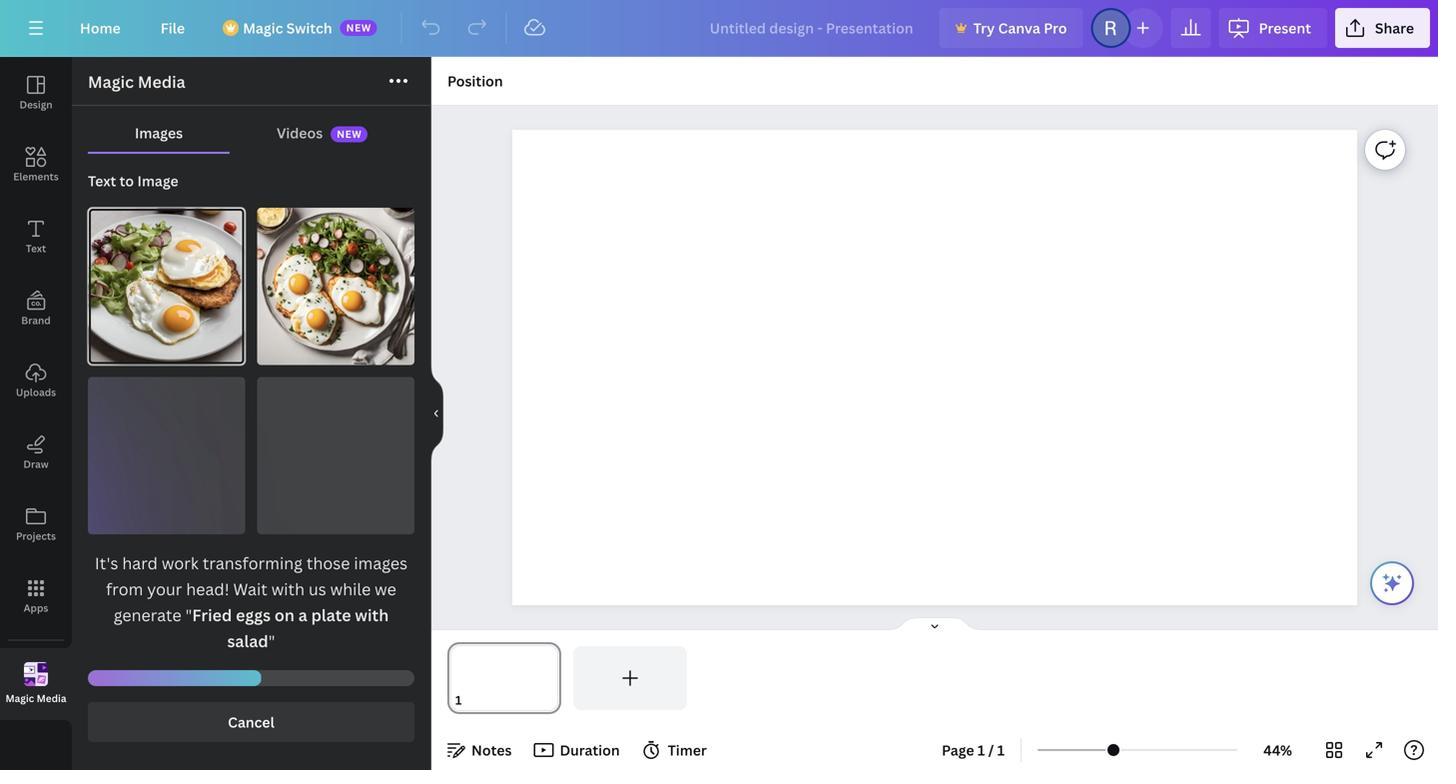 Task type: vqa. For each thing, say whether or not it's contained in the screenshot.
Magic
yes



Task type: locate. For each thing, give the bounding box(es) containing it.
projects button
[[0, 489, 72, 560]]

44%
[[1264, 741, 1293, 760]]

0 vertical spatial magic
[[243, 18, 283, 37]]

0 horizontal spatial magic media
[[5, 692, 66, 705]]

page
[[942, 741, 975, 760]]

2 horizontal spatial magic
[[243, 18, 283, 37]]

magic down "home"
[[88, 71, 134, 92]]

main menu bar
[[0, 0, 1439, 57]]

plate
[[311, 604, 351, 626]]

magic
[[243, 18, 283, 37], [88, 71, 134, 92], [5, 692, 34, 705]]

uploads button
[[0, 345, 72, 417]]

hard
[[122, 552, 158, 574]]

work
[[162, 552, 199, 574]]

page 1 image
[[448, 646, 561, 710]]

images
[[135, 123, 183, 142]]

1 left /
[[978, 741, 985, 760]]

to
[[120, 171, 134, 190]]

position button
[[440, 65, 511, 97]]

1 horizontal spatial 1
[[998, 741, 1005, 760]]

2 fried eggs on a plate with salad image from the left
[[257, 208, 415, 365]]

"
[[185, 604, 192, 626], [268, 630, 275, 652]]

brand button
[[0, 273, 72, 345]]

side panel tab list
[[0, 57, 72, 720]]

magic media button
[[0, 648, 72, 720]]

1 horizontal spatial with
[[355, 604, 389, 626]]

draw button
[[0, 417, 72, 489]]

uploads
[[16, 386, 56, 399]]

0 horizontal spatial "
[[185, 604, 192, 626]]

apps button
[[0, 560, 72, 632]]

Page title text field
[[470, 690, 478, 710]]

1 fried eggs on a plate with salad image from the left
[[88, 208, 245, 365]]

" down on
[[268, 630, 275, 652]]

try
[[974, 18, 995, 37]]

magic inside button
[[5, 692, 34, 705]]

2 vertical spatial magic
[[5, 692, 34, 705]]

Design title text field
[[694, 8, 932, 48]]

design
[[19, 98, 52, 111]]

a
[[298, 604, 308, 626]]

share
[[1376, 18, 1415, 37]]

1 vertical spatial magic
[[88, 71, 134, 92]]

0 vertical spatial text
[[88, 171, 116, 190]]

cancel
[[228, 713, 275, 732]]

0 horizontal spatial 1
[[978, 741, 985, 760]]

media down apps
[[37, 692, 66, 705]]

draw
[[23, 458, 49, 471]]

text left to
[[88, 171, 116, 190]]

0 vertical spatial new
[[346, 21, 371, 34]]

1 vertical spatial with
[[355, 604, 389, 626]]

text button
[[0, 201, 72, 273]]

text to image
[[88, 171, 179, 190]]

magic media down apps
[[5, 692, 66, 705]]

magic media
[[88, 71, 186, 92], [5, 692, 66, 705]]

new right switch
[[346, 21, 371, 34]]

1 right /
[[998, 741, 1005, 760]]

1 vertical spatial magic media
[[5, 692, 66, 705]]

fried eggs on a plate with salad image
[[88, 208, 245, 365], [257, 208, 415, 365]]

magic media inside button
[[5, 692, 66, 705]]

images
[[354, 552, 408, 574]]

0 vertical spatial with
[[271, 578, 305, 600]]

we
[[375, 578, 396, 600]]

magic left switch
[[243, 18, 283, 37]]

duration button
[[528, 734, 628, 766]]

new right videos
[[337, 128, 362, 141]]

text inside button
[[26, 242, 46, 255]]

home
[[80, 18, 121, 37]]

text for text to image
[[88, 171, 116, 190]]

brand
[[21, 314, 51, 327]]

0 horizontal spatial media
[[37, 692, 66, 705]]

magic media up images
[[88, 71, 186, 92]]

new
[[346, 21, 371, 34], [337, 128, 362, 141]]

try canva pro
[[974, 18, 1067, 37]]

projects
[[16, 529, 56, 543]]

0 horizontal spatial with
[[271, 578, 305, 600]]

head!
[[186, 578, 229, 600]]

0 vertical spatial "
[[185, 604, 192, 626]]

0 horizontal spatial fried eggs on a plate with salad image
[[88, 208, 245, 365]]

0 horizontal spatial magic
[[5, 692, 34, 705]]

transforming
[[203, 552, 303, 574]]

1 horizontal spatial fried eggs on a plate with salad image
[[257, 208, 415, 365]]

" down head!
[[185, 604, 192, 626]]

with up on
[[271, 578, 305, 600]]

text
[[88, 171, 116, 190], [26, 242, 46, 255]]

your
[[147, 578, 182, 600]]

media up images button
[[138, 71, 186, 92]]

1 vertical spatial media
[[37, 692, 66, 705]]

1
[[978, 741, 985, 760], [998, 741, 1005, 760]]

eggs
[[236, 604, 271, 626]]

elements button
[[0, 129, 72, 201]]

us
[[309, 578, 326, 600]]

apps
[[24, 601, 48, 615]]

1 horizontal spatial text
[[88, 171, 116, 190]]

0 vertical spatial media
[[138, 71, 186, 92]]

with down we
[[355, 604, 389, 626]]

1 vertical spatial text
[[26, 242, 46, 255]]

1 vertical spatial new
[[337, 128, 362, 141]]

media
[[138, 71, 186, 92], [37, 692, 66, 705]]

1 horizontal spatial magic media
[[88, 71, 186, 92]]

magic down apps
[[5, 692, 34, 705]]

with
[[271, 578, 305, 600], [355, 604, 389, 626]]

0 horizontal spatial text
[[26, 242, 46, 255]]

text up brand button
[[26, 242, 46, 255]]

1 vertical spatial "
[[268, 630, 275, 652]]

with inside the fried eggs on a plate with salad
[[355, 604, 389, 626]]



Task type: describe. For each thing, give the bounding box(es) containing it.
hide pages image
[[887, 616, 983, 632]]

home link
[[64, 8, 137, 48]]

1 horizontal spatial media
[[138, 71, 186, 92]]

1 horizontal spatial "
[[268, 630, 275, 652]]

hide image
[[431, 366, 444, 462]]

new inside main menu bar
[[346, 21, 371, 34]]

notes button
[[440, 734, 520, 766]]

wait
[[233, 578, 268, 600]]

pro
[[1044, 18, 1067, 37]]

images button
[[88, 114, 230, 152]]

44% button
[[1246, 734, 1311, 766]]

page 1 / 1
[[942, 741, 1005, 760]]

switch
[[287, 18, 332, 37]]

canva
[[999, 18, 1041, 37]]

/
[[989, 741, 994, 760]]

2 1 from the left
[[998, 741, 1005, 760]]

fried
[[192, 604, 232, 626]]

from
[[106, 578, 143, 600]]

1 horizontal spatial magic
[[88, 71, 134, 92]]

" inside it's hard work transforming those images from your head! wait with us while we generate "
[[185, 604, 192, 626]]

0 vertical spatial magic media
[[88, 71, 186, 92]]

1 1 from the left
[[978, 741, 985, 760]]

generate
[[114, 604, 182, 626]]

videos
[[277, 123, 323, 142]]

salad
[[227, 630, 268, 652]]

file button
[[145, 8, 201, 48]]

it's
[[95, 552, 118, 574]]

timer
[[668, 741, 707, 760]]

position
[[448, 71, 503, 90]]

duration
[[560, 741, 620, 760]]

magic inside main menu bar
[[243, 18, 283, 37]]

image
[[137, 171, 179, 190]]

share button
[[1336, 8, 1431, 48]]

try canva pro button
[[940, 8, 1083, 48]]

timer button
[[636, 734, 715, 766]]

present button
[[1219, 8, 1328, 48]]

it's hard work transforming those images from your head! wait with us while we generate "
[[95, 552, 408, 626]]

canva assistant image
[[1381, 571, 1405, 595]]

media inside button
[[37, 692, 66, 705]]

notes
[[472, 741, 512, 760]]

while
[[330, 578, 371, 600]]

text for text
[[26, 242, 46, 255]]

with inside it's hard work transforming those images from your head! wait with us while we generate "
[[271, 578, 305, 600]]

fried eggs on a plate with salad
[[192, 604, 389, 652]]

magic switch
[[243, 18, 332, 37]]

elements
[[13, 170, 59, 183]]

cancel button
[[88, 702, 415, 742]]

those
[[307, 552, 350, 574]]

file
[[161, 18, 185, 37]]

present
[[1259, 18, 1312, 37]]

on
[[275, 604, 295, 626]]

design button
[[0, 57, 72, 129]]



